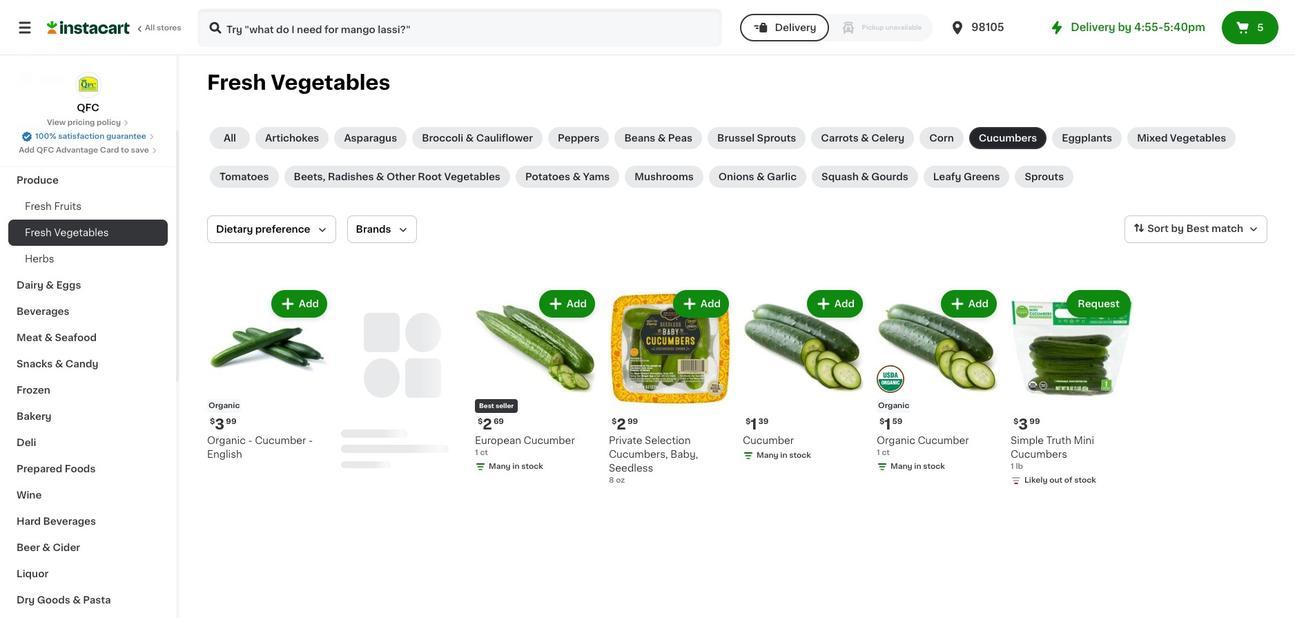 Task type: describe. For each thing, give the bounding box(es) containing it.
& for dairy & eggs
[[46, 280, 54, 290]]

99 for simple truth mini cucumbers
[[1030, 418, 1041, 426]]

1 horizontal spatial in
[[781, 452, 788, 459]]

ct for 1
[[882, 449, 890, 457]]

bakery
[[17, 412, 52, 421]]

1 left the 59
[[885, 417, 892, 432]]

5 button
[[1223, 11, 1279, 44]]

brussel sprouts link
[[708, 127, 806, 149]]

item badge image
[[877, 365, 905, 393]]

frozen
[[17, 385, 50, 395]]

to
[[121, 146, 129, 154]]

organic inside organic cucumber 1 ct
[[877, 436, 916, 446]]

buy it again link
[[8, 37, 168, 65]]

dairy & eggs
[[17, 280, 81, 290]]

satisfaction
[[58, 133, 104, 140]]

service type group
[[741, 14, 934, 41]]

& for broccoli & cauliflower
[[466, 133, 474, 143]]

private selection cucumbers, baby, seedless 8 oz
[[609, 436, 699, 484]]

1 vertical spatial beverages
[[43, 517, 96, 526]]

recipes link
[[8, 115, 168, 141]]

mushrooms link
[[625, 166, 704, 188]]

meat & seafood
[[17, 333, 97, 343]]

prepared
[[17, 464, 62, 474]]

& for squash & gourds
[[862, 172, 870, 182]]

& for beer & cider
[[42, 543, 50, 553]]

2 for private selection cucumbers, baby, seedless
[[617, 417, 626, 432]]

simple
[[1011, 436, 1045, 446]]

1 - from the left
[[248, 436, 253, 446]]

lb
[[1016, 463, 1024, 470]]

snacks & candy link
[[8, 351, 168, 377]]

& left 'other'
[[376, 172, 384, 182]]

delivery by 4:55-5:40pm
[[1072, 22, 1206, 32]]

$ for simple truth mini cucumbers
[[1014, 418, 1019, 426]]

sort by
[[1148, 224, 1185, 234]]

cucumber inside european cucumber 1 ct
[[524, 436, 575, 446]]

many in stock for 2
[[489, 463, 544, 470]]

brands button
[[347, 216, 417, 243]]

cucumbers link
[[970, 127, 1047, 149]]

0 vertical spatial fresh vegetables
[[207, 73, 391, 93]]

organic inside organic - cucumber - english
[[207, 436, 246, 446]]

view
[[47, 119, 66, 126]]

tomatoes link
[[210, 166, 279, 188]]

carrots & celery
[[822, 133, 905, 143]]

carrots & celery link
[[812, 127, 915, 149]]

add button for european cucumber
[[541, 292, 594, 316]]

cider
[[53, 543, 80, 553]]

1 inside european cucumber 1 ct
[[475, 449, 479, 457]]

peppers
[[558, 133, 600, 143]]

in for 1
[[915, 463, 922, 470]]

59
[[893, 418, 903, 426]]

99 for private selection cucumbers, baby, seedless
[[628, 418, 638, 426]]

add for cucumber
[[835, 299, 855, 309]]

preference
[[255, 225, 311, 234]]

qfc logo image
[[75, 72, 101, 98]]

eggs
[[56, 280, 81, 290]]

dietary preference button
[[207, 216, 336, 243]]

seedless
[[609, 464, 654, 473]]

add button for organic - cucumber - english
[[273, 292, 326, 316]]

add qfc advantage card to save
[[19, 146, 149, 154]]

artichokes
[[265, 133, 319, 143]]

private
[[609, 436, 643, 446]]

cauliflower
[[476, 133, 533, 143]]

european cucumber 1 ct
[[475, 436, 575, 457]]

beer & cider
[[17, 543, 80, 553]]

lists link
[[8, 65, 168, 93]]

& left the pasta
[[73, 595, 81, 605]]

many for 2
[[489, 463, 511, 470]]

2 - from the left
[[309, 436, 313, 446]]

0 vertical spatial sprouts
[[758, 133, 797, 143]]

99 for organic - cucumber - english
[[226, 418, 237, 426]]

fresh vegetables link
[[8, 220, 168, 246]]

onions & garlic link
[[709, 166, 807, 188]]

organic - cucumber - english
[[207, 436, 313, 459]]

many for 1
[[891, 463, 913, 470]]

4:55-
[[1135, 22, 1164, 32]]

deli
[[17, 438, 36, 448]]

all for all
[[224, 133, 236, 143]]

fresh for produce
[[25, 202, 52, 211]]

fresh fruits link
[[8, 193, 168, 220]]

delivery for delivery
[[775, 23, 817, 32]]

asparagus link
[[335, 127, 407, 149]]

potatoes & yams
[[526, 172, 610, 182]]

mixed vegetables link
[[1128, 127, 1237, 149]]

beer & cider link
[[8, 535, 168, 561]]

69
[[494, 418, 504, 426]]

0 vertical spatial fresh
[[207, 73, 266, 93]]

onions & garlic
[[719, 172, 797, 182]]

wine
[[17, 490, 42, 500]]

fresh vegetables inside 'link'
[[25, 228, 109, 238]]

carrots
[[822, 133, 859, 143]]

lists
[[39, 74, 62, 84]]

brussel sprouts
[[718, 133, 797, 143]]

advantage
[[56, 146, 98, 154]]

sprouts link
[[1016, 166, 1074, 188]]

add for private selection cucumbers, baby, seedless
[[701, 299, 721, 309]]

add qfc advantage card to save link
[[19, 145, 157, 156]]

goods
[[37, 595, 70, 605]]

add for european cucumber
[[567, 299, 587, 309]]

dietary
[[216, 225, 253, 234]]

squash
[[822, 172, 859, 182]]

european
[[475, 436, 522, 446]]

beverages link
[[8, 298, 168, 325]]

add button for private selection cucumbers, baby, seedless
[[675, 292, 728, 316]]

tomatoes
[[220, 172, 269, 182]]

thanksgiving link
[[8, 141, 168, 167]]

radishes
[[328, 172, 374, 182]]

dry
[[17, 595, 35, 605]]

peas
[[669, 133, 693, 143]]

5
[[1258, 23, 1265, 32]]

bakery link
[[8, 403, 168, 430]]

prepared foods link
[[8, 456, 168, 482]]

meat
[[17, 333, 42, 343]]

cucumber inside organic cucumber 1 ct
[[918, 436, 970, 446]]

100%
[[35, 133, 56, 140]]

& for beans & peas
[[658, 133, 666, 143]]

3 for simple truth mini cucumbers
[[1019, 417, 1029, 432]]

view pricing policy link
[[47, 117, 129, 128]]

fresh fruits
[[25, 202, 82, 211]]

onions
[[719, 172, 755, 182]]

liquor link
[[8, 561, 168, 587]]

beans
[[625, 133, 656, 143]]

produce link
[[8, 167, 168, 193]]

potatoes & yams link
[[516, 166, 620, 188]]

5 product group from the left
[[877, 287, 1000, 475]]

stores
[[157, 24, 181, 32]]

vegetables up artichokes link
[[271, 73, 391, 93]]

hard beverages
[[17, 517, 96, 526]]

all for all stores
[[145, 24, 155, 32]]

6 product group from the left
[[1011, 287, 1134, 489]]



Task type: vqa. For each thing, say whether or not it's contained in the screenshot.
the Asparagus in the top of the page
yes



Task type: locate. For each thing, give the bounding box(es) containing it.
liquor
[[17, 569, 48, 579]]

$ inside $ 2 69
[[478, 418, 483, 426]]

many in stock for 1
[[891, 463, 946, 470]]

& for carrots & celery
[[862, 133, 870, 143]]

1 horizontal spatial fresh vegetables
[[207, 73, 391, 93]]

cucumbers up greens
[[979, 133, 1038, 143]]

3 cucumber from the left
[[743, 436, 795, 446]]

1 horizontal spatial $ 3 99
[[1014, 417, 1041, 432]]

herbs
[[25, 254, 54, 264]]

cucumbers down simple at the bottom right of the page
[[1011, 450, 1068, 459]]

out
[[1050, 477, 1063, 484]]

2 product group from the left
[[475, 287, 598, 475]]

6 $ from the left
[[1014, 418, 1019, 426]]

delivery
[[1072, 22, 1116, 32], [775, 23, 817, 32]]

fresh for fresh fruits
[[25, 228, 52, 238]]

None search field
[[198, 8, 723, 47]]

$ 3 99 for organic - cucumber - english
[[210, 417, 237, 432]]

2 $ 3 99 from the left
[[1014, 417, 1041, 432]]

vegetables down broccoli & cauliflower
[[444, 172, 501, 182]]

2 horizontal spatial 99
[[1030, 418, 1041, 426]]

$ up the english
[[210, 418, 215, 426]]

broccoli
[[422, 133, 464, 143]]

2 $ from the left
[[478, 418, 483, 426]]

potatoes
[[526, 172, 571, 182]]

0 horizontal spatial $ 3 99
[[210, 417, 237, 432]]

$ for cucumber
[[746, 418, 751, 426]]

0 horizontal spatial 99
[[226, 418, 237, 426]]

all stores
[[145, 24, 181, 32]]

view pricing policy
[[47, 119, 121, 126]]

vegetables down fresh fruits link
[[54, 228, 109, 238]]

cucumbers inside simple truth mini cucumbers 1 lb
[[1011, 450, 1068, 459]]

4 product group from the left
[[743, 287, 866, 464]]

1 cucumber from the left
[[255, 436, 306, 446]]

root
[[418, 172, 442, 182]]

$ for organic cucumber
[[880, 418, 885, 426]]

1 product group from the left
[[207, 287, 330, 461]]

add button for cucumber
[[809, 292, 862, 316]]

1 vertical spatial by
[[1172, 224, 1185, 234]]

fresh up all link
[[207, 73, 266, 93]]

of
[[1065, 477, 1073, 484]]

2 ct from the left
[[882, 449, 890, 457]]

1 $ from the left
[[210, 418, 215, 426]]

& left gourds
[[862, 172, 870, 182]]

fresh up herbs
[[25, 228, 52, 238]]

$ 1 59
[[880, 417, 903, 432]]

ct inside european cucumber 1 ct
[[480, 449, 488, 457]]

1 vertical spatial best
[[479, 403, 495, 409]]

2 2 from the left
[[617, 417, 626, 432]]

prepared foods
[[17, 464, 96, 474]]

& left peas at top right
[[658, 133, 666, 143]]

in for 2
[[513, 463, 520, 470]]

1 horizontal spatial best
[[1187, 224, 1210, 234]]

1 3 from the left
[[215, 417, 225, 432]]

beets, radishes & other root vegetables
[[294, 172, 501, 182]]

gourds
[[872, 172, 909, 182]]

2 99 from the left
[[628, 418, 638, 426]]

4 $ from the left
[[746, 418, 751, 426]]

1 down $ 1 59
[[877, 449, 881, 457]]

all link
[[210, 127, 250, 149]]

beets,
[[294, 172, 326, 182]]

likely out of stock
[[1025, 477, 1097, 484]]

seller
[[496, 403, 514, 409]]

0 horizontal spatial 2
[[483, 417, 492, 432]]

fresh vegetables up artichokes link
[[207, 73, 391, 93]]

0 horizontal spatial fresh vegetables
[[25, 228, 109, 238]]

5 add button from the left
[[943, 292, 996, 316]]

yams
[[583, 172, 610, 182]]

add for organic - cucumber - english
[[299, 299, 319, 309]]

0 vertical spatial cucumbers
[[979, 133, 1038, 143]]

fresh down produce
[[25, 202, 52, 211]]

& for meat & seafood
[[45, 333, 53, 343]]

beer
[[17, 543, 40, 553]]

1 ct from the left
[[480, 449, 488, 457]]

organic cucumber 1 ct
[[877, 436, 970, 457]]

& for snacks & candy
[[55, 359, 63, 369]]

cucumbers,
[[609, 450, 668, 459]]

1 vertical spatial fresh vegetables
[[25, 228, 109, 238]]

many in stock down 39
[[757, 452, 812, 459]]

vegetables inside 'link'
[[54, 228, 109, 238]]

mushrooms
[[635, 172, 694, 182]]

3 add button from the left
[[675, 292, 728, 316]]

1 horizontal spatial 99
[[628, 418, 638, 426]]

many in stock down organic cucumber 1 ct
[[891, 463, 946, 470]]

0 vertical spatial qfc
[[77, 103, 99, 113]]

many down $ 1 39 at the bottom right of the page
[[757, 452, 779, 459]]

fresh vegetables down fruits
[[25, 228, 109, 238]]

in
[[781, 452, 788, 459], [513, 463, 520, 470], [915, 463, 922, 470]]

1 vertical spatial cucumbers
[[1011, 450, 1068, 459]]

fresh inside 'link'
[[25, 228, 52, 238]]

sort
[[1148, 224, 1170, 234]]

best for best seller
[[479, 403, 495, 409]]

$ left 69
[[478, 418, 483, 426]]

0 horizontal spatial qfc
[[36, 146, 54, 154]]

1 down european
[[475, 449, 479, 457]]

1 horizontal spatial delivery
[[1072, 22, 1116, 32]]

many down organic cucumber 1 ct
[[891, 463, 913, 470]]

& right broccoli
[[466, 133, 474, 143]]

wine link
[[8, 482, 168, 508]]

& right meat
[[45, 333, 53, 343]]

98105 button
[[950, 8, 1033, 47]]

$ 1 39
[[746, 417, 769, 432]]

$ up simple at the bottom right of the page
[[1014, 418, 1019, 426]]

0 horizontal spatial many
[[489, 463, 511, 470]]

many in stock down european cucumber 1 ct
[[489, 463, 544, 470]]

0 vertical spatial best
[[1187, 224, 1210, 234]]

0 horizontal spatial -
[[248, 436, 253, 446]]

eggplants
[[1063, 133, 1113, 143]]

-
[[248, 436, 253, 446], [309, 436, 313, 446]]

$ 3 99 up the english
[[210, 417, 237, 432]]

1 horizontal spatial many in stock
[[757, 452, 812, 459]]

by left 4:55-
[[1119, 22, 1132, 32]]

1 horizontal spatial sprouts
[[1026, 172, 1065, 182]]

request button
[[1069, 292, 1130, 316]]

delivery button
[[741, 14, 829, 41]]

qfc down 100%
[[36, 146, 54, 154]]

$ 3 99 up simple at the bottom right of the page
[[1014, 417, 1041, 432]]

& for potatoes & yams
[[573, 172, 581, 182]]

0 horizontal spatial many in stock
[[489, 463, 544, 470]]

1 horizontal spatial -
[[309, 436, 313, 446]]

1 99 from the left
[[226, 418, 237, 426]]

0 horizontal spatial sprouts
[[758, 133, 797, 143]]

1 horizontal spatial 2
[[617, 417, 626, 432]]

thanksgiving
[[17, 149, 83, 159]]

2 horizontal spatial many in stock
[[891, 463, 946, 470]]

2 3 from the left
[[1019, 417, 1029, 432]]

best left the match
[[1187, 224, 1210, 234]]

1 horizontal spatial 3
[[1019, 417, 1029, 432]]

$ up private
[[612, 418, 617, 426]]

0 horizontal spatial ct
[[480, 449, 488, 457]]

foods
[[65, 464, 96, 474]]

& left celery
[[862, 133, 870, 143]]

99 up private
[[628, 418, 638, 426]]

4 cucumber from the left
[[918, 436, 970, 446]]

$ 3 99 for simple truth mini cucumbers
[[1014, 417, 1041, 432]]

add
[[19, 146, 35, 154], [299, 299, 319, 309], [567, 299, 587, 309], [701, 299, 721, 309], [835, 299, 855, 309], [969, 299, 989, 309]]

sprouts down the 'cucumbers' link
[[1026, 172, 1065, 182]]

peppers link
[[549, 127, 610, 149]]

$ 2 99
[[612, 417, 638, 432]]

best
[[1187, 224, 1210, 234], [479, 403, 495, 409]]

produce
[[17, 175, 59, 185]]

3 up the english
[[215, 417, 225, 432]]

delivery inside button
[[775, 23, 817, 32]]

pasta
[[83, 595, 111, 605]]

1 vertical spatial qfc
[[36, 146, 54, 154]]

8
[[609, 477, 614, 484]]

99
[[226, 418, 237, 426], [628, 418, 638, 426], [1030, 418, 1041, 426]]

$ inside $ 2 99
[[612, 418, 617, 426]]

product group
[[207, 287, 330, 461], [475, 287, 598, 475], [609, 287, 732, 486], [743, 287, 866, 464], [877, 287, 1000, 475], [1011, 287, 1134, 489]]

cucumber inside organic - cucumber - english
[[255, 436, 306, 446]]

all left stores
[[145, 24, 155, 32]]

oz
[[616, 477, 625, 484]]

& right beer
[[42, 543, 50, 553]]

best match
[[1187, 224, 1244, 234]]

baby,
[[671, 450, 699, 459]]

0 horizontal spatial best
[[479, 403, 495, 409]]

99 up the english
[[226, 418, 237, 426]]

2 for european cucumber
[[483, 417, 492, 432]]

99 up simple at the bottom right of the page
[[1030, 418, 1041, 426]]

sprouts up garlic on the right top of page
[[758, 133, 797, 143]]

$ for private selection cucumbers, baby, seedless
[[612, 418, 617, 426]]

mini
[[1075, 436, 1095, 446]]

1
[[751, 417, 758, 432], [885, 417, 892, 432], [475, 449, 479, 457], [877, 449, 881, 457], [1011, 463, 1015, 470]]

& left eggs
[[46, 280, 54, 290]]

many down european
[[489, 463, 511, 470]]

deli link
[[8, 430, 168, 456]]

1 2 from the left
[[483, 417, 492, 432]]

$ for organic - cucumber - english
[[210, 418, 215, 426]]

1 horizontal spatial by
[[1172, 224, 1185, 234]]

1 vertical spatial fresh
[[25, 202, 52, 211]]

1 horizontal spatial all
[[224, 133, 236, 143]]

0 vertical spatial beverages
[[17, 307, 69, 316]]

buy
[[39, 46, 58, 56]]

ct down $ 1 59
[[882, 449, 890, 457]]

0 horizontal spatial by
[[1119, 22, 1132, 32]]

1 horizontal spatial many
[[757, 452, 779, 459]]

$ left the 59
[[880, 418, 885, 426]]

0 vertical spatial by
[[1119, 22, 1132, 32]]

qfc up view pricing policy link
[[77, 103, 99, 113]]

all up tomatoes link
[[224, 133, 236, 143]]

1 horizontal spatial qfc
[[77, 103, 99, 113]]

broccoli & cauliflower
[[422, 133, 533, 143]]

Best match Sort by field
[[1126, 216, 1268, 243]]

2 vertical spatial fresh
[[25, 228, 52, 238]]

dairy
[[17, 280, 43, 290]]

1 vertical spatial sprouts
[[1026, 172, 1065, 182]]

& inside "link"
[[55, 359, 63, 369]]

best left seller
[[479, 403, 495, 409]]

request
[[1079, 299, 1121, 309]]

1 left 39
[[751, 417, 758, 432]]

dry goods & pasta link
[[8, 587, 168, 613]]

3
[[215, 417, 225, 432], [1019, 417, 1029, 432]]

dry goods & pasta
[[17, 595, 111, 605]]

add for organic cucumber
[[969, 299, 989, 309]]

0 horizontal spatial all
[[145, 24, 155, 32]]

0 horizontal spatial delivery
[[775, 23, 817, 32]]

$ for european cucumber
[[478, 418, 483, 426]]

Search field
[[199, 10, 722, 46]]

5:40pm
[[1164, 22, 1206, 32]]

delivery for delivery by 4:55-5:40pm
[[1072, 22, 1116, 32]]

beverages down dairy & eggs
[[17, 307, 69, 316]]

by right sort
[[1172, 224, 1185, 234]]

ct for 2
[[480, 449, 488, 457]]

1 $ 3 99 from the left
[[210, 417, 237, 432]]

3 $ from the left
[[612, 418, 617, 426]]

3 99 from the left
[[1030, 418, 1041, 426]]

1 add button from the left
[[273, 292, 326, 316]]

3 product group from the left
[[609, 287, 732, 486]]

corn
[[930, 133, 955, 143]]

5 $ from the left
[[880, 418, 885, 426]]

selection
[[645, 436, 691, 446]]

1 inside simple truth mini cucumbers 1 lb
[[1011, 463, 1015, 470]]

2 up private
[[617, 417, 626, 432]]

ct inside organic cucumber 1 ct
[[882, 449, 890, 457]]

2 add button from the left
[[541, 292, 594, 316]]

by for delivery
[[1119, 22, 1132, 32]]

greens
[[964, 172, 1001, 182]]

beverages up cider
[[43, 517, 96, 526]]

beans & peas link
[[615, 127, 703, 149]]

herbs link
[[8, 246, 168, 272]]

leafy greens
[[934, 172, 1001, 182]]

$ left 39
[[746, 418, 751, 426]]

add button for organic cucumber
[[943, 292, 996, 316]]

$ inside $ 1 59
[[880, 418, 885, 426]]

2 left 69
[[483, 417, 492, 432]]

0 vertical spatial all
[[145, 24, 155, 32]]

1 inside organic cucumber 1 ct
[[877, 449, 881, 457]]

1 horizontal spatial ct
[[882, 449, 890, 457]]

leafy greens link
[[924, 166, 1010, 188]]

2 cucumber from the left
[[524, 436, 575, 446]]

0 horizontal spatial in
[[513, 463, 520, 470]]

& for onions & garlic
[[757, 172, 765, 182]]

snacks
[[17, 359, 53, 369]]

2 horizontal spatial in
[[915, 463, 922, 470]]

4 add button from the left
[[809, 292, 862, 316]]

3 up simple at the bottom right of the page
[[1019, 417, 1029, 432]]

$ inside $ 1 39
[[746, 418, 751, 426]]

2 horizontal spatial many
[[891, 463, 913, 470]]

instacart logo image
[[47, 19, 130, 36]]

ct down european
[[480, 449, 488, 457]]

1 vertical spatial all
[[224, 133, 236, 143]]

& left yams
[[573, 172, 581, 182]]

by inside field
[[1172, 224, 1185, 234]]

99 inside $ 2 99
[[628, 418, 638, 426]]

best for best match
[[1187, 224, 1210, 234]]

& left candy
[[55, 359, 63, 369]]

best inside field
[[1187, 224, 1210, 234]]

fruits
[[54, 202, 82, 211]]

1 left the lb
[[1011, 463, 1015, 470]]

0 horizontal spatial 3
[[215, 417, 225, 432]]

$ 2 69
[[478, 417, 504, 432]]

3 for organic - cucumber - english
[[215, 417, 225, 432]]

& left garlic on the right top of page
[[757, 172, 765, 182]]

vegetables right mixed
[[1171, 133, 1227, 143]]

by for sort
[[1172, 224, 1185, 234]]

2
[[483, 417, 492, 432], [617, 417, 626, 432]]



